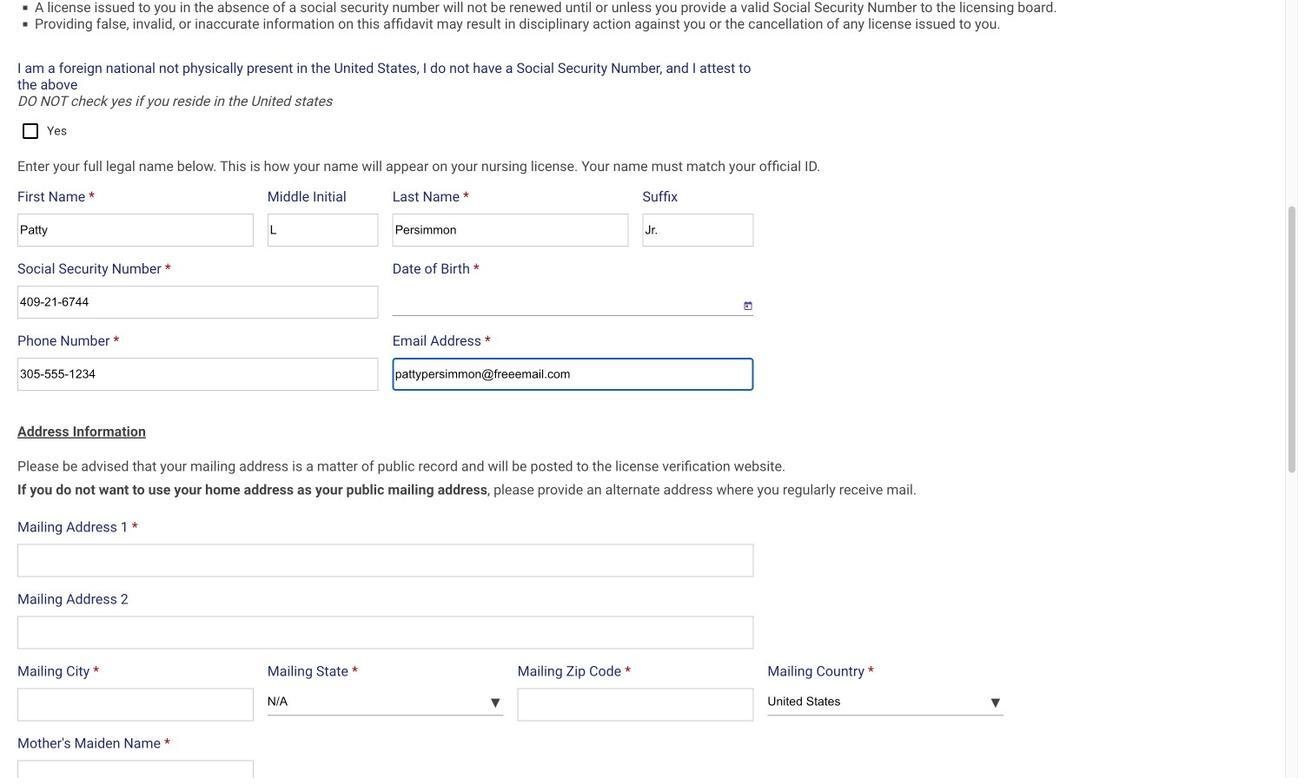 Task type: locate. For each thing, give the bounding box(es) containing it.
Format: 111-111-1111 text field
[[17, 358, 379, 391]]

None text field
[[17, 214, 254, 247], [267, 214, 379, 247], [393, 358, 754, 391], [17, 545, 754, 578], [17, 617, 754, 650], [17, 689, 254, 722], [518, 689, 754, 722], [17, 214, 254, 247], [267, 214, 379, 247], [393, 358, 754, 391], [17, 545, 754, 578], [17, 617, 754, 650], [17, 689, 254, 722], [518, 689, 754, 722]]

None text field
[[393, 214, 629, 247], [643, 214, 754, 247], [17, 761, 254, 779], [393, 214, 629, 247], [643, 214, 754, 247], [17, 761, 254, 779]]

None field
[[393, 286, 729, 316]]



Task type: vqa. For each thing, say whether or not it's contained in the screenshot.
Format: 111-11-1111 text box
yes



Task type: describe. For each thing, give the bounding box(es) containing it.
Format: 111-11-1111 text field
[[17, 286, 379, 319]]



